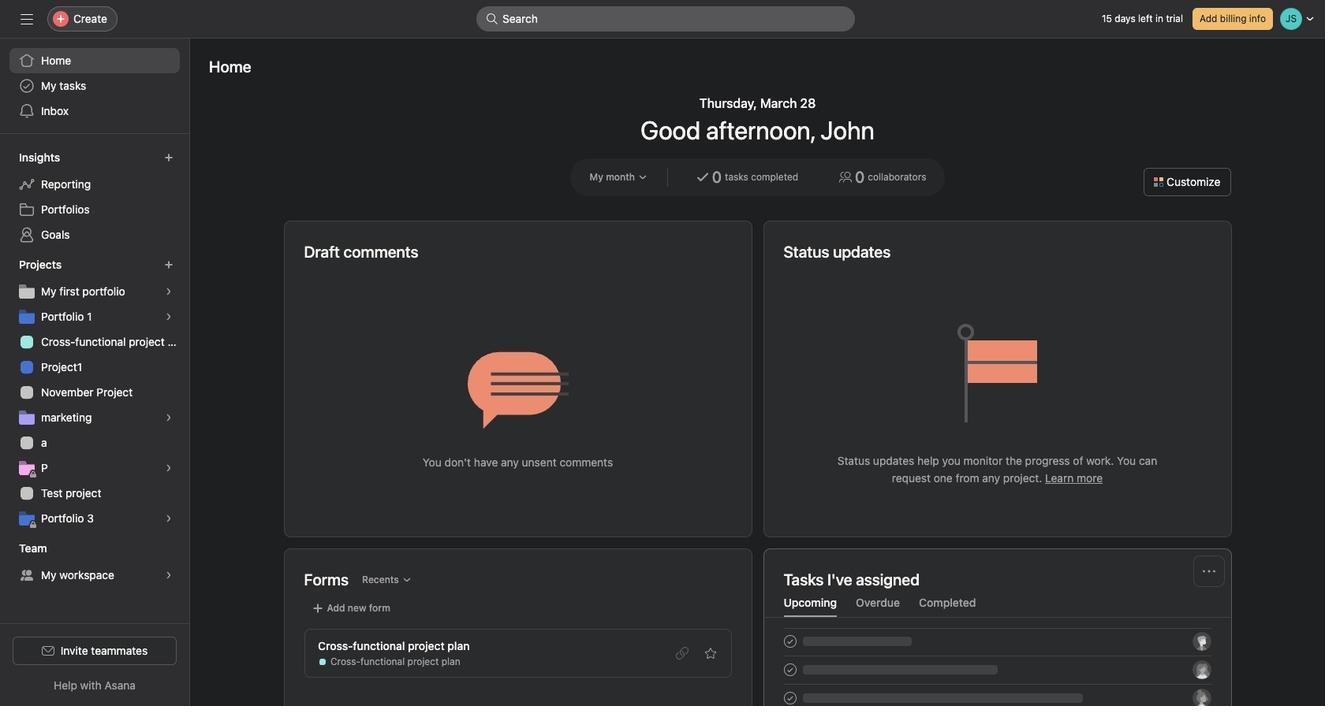 Task type: vqa. For each thing, say whether or not it's contained in the screenshot.
i've
no



Task type: describe. For each thing, give the bounding box(es) containing it.
teams element
[[0, 535, 189, 592]]

new insights image
[[164, 153, 174, 163]]

see details, my workspace image
[[164, 571, 174, 581]]

see details, marketing image
[[164, 413, 174, 423]]

new project or portfolio image
[[164, 260, 174, 270]]

see details, portfolio 1 image
[[164, 312, 174, 322]]



Task type: locate. For each thing, give the bounding box(es) containing it.
see details, portfolio 3 image
[[164, 514, 174, 524]]

insights element
[[0, 144, 189, 251]]

list box
[[476, 6, 855, 32]]

global element
[[0, 39, 189, 133]]

add to favorites image
[[704, 648, 717, 660]]

see details, my first portfolio image
[[164, 287, 174, 297]]

prominent image
[[486, 13, 499, 25]]

actions image
[[1203, 566, 1215, 578]]

see details, p image
[[164, 464, 174, 473]]

copy form link image
[[676, 648, 688, 660]]

hide sidebar image
[[21, 13, 33, 25]]

projects element
[[0, 251, 189, 535]]



